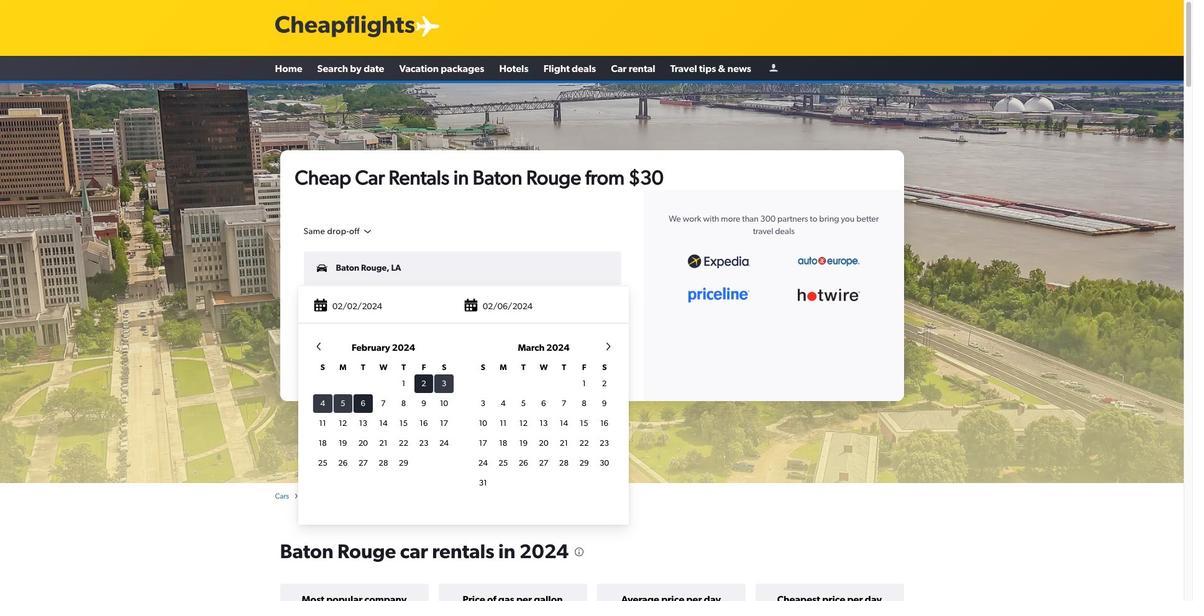 Task type: describe. For each thing, give the bounding box(es) containing it.
Car drop-off location Same drop-off field
[[304, 226, 373, 237]]

priceline image
[[688, 287, 750, 303]]

hotwire image
[[798, 289, 860, 302]]

expedia image
[[688, 255, 750, 268]]



Task type: locate. For each thing, give the bounding box(es) containing it.
autoeurope image
[[798, 257, 860, 267]]

baton rouge image
[[0, 83, 1184, 483]]

end date calendar input use left and right arrow keys to change day. use up and down arrow keys to change week. tab
[[303, 341, 624, 518]]

None text field
[[304, 252, 622, 285], [303, 289, 624, 326], [304, 293, 622, 326], [304, 252, 622, 285], [303, 289, 624, 326], [304, 293, 622, 326]]



Task type: vqa. For each thing, say whether or not it's contained in the screenshot.
text field
yes



